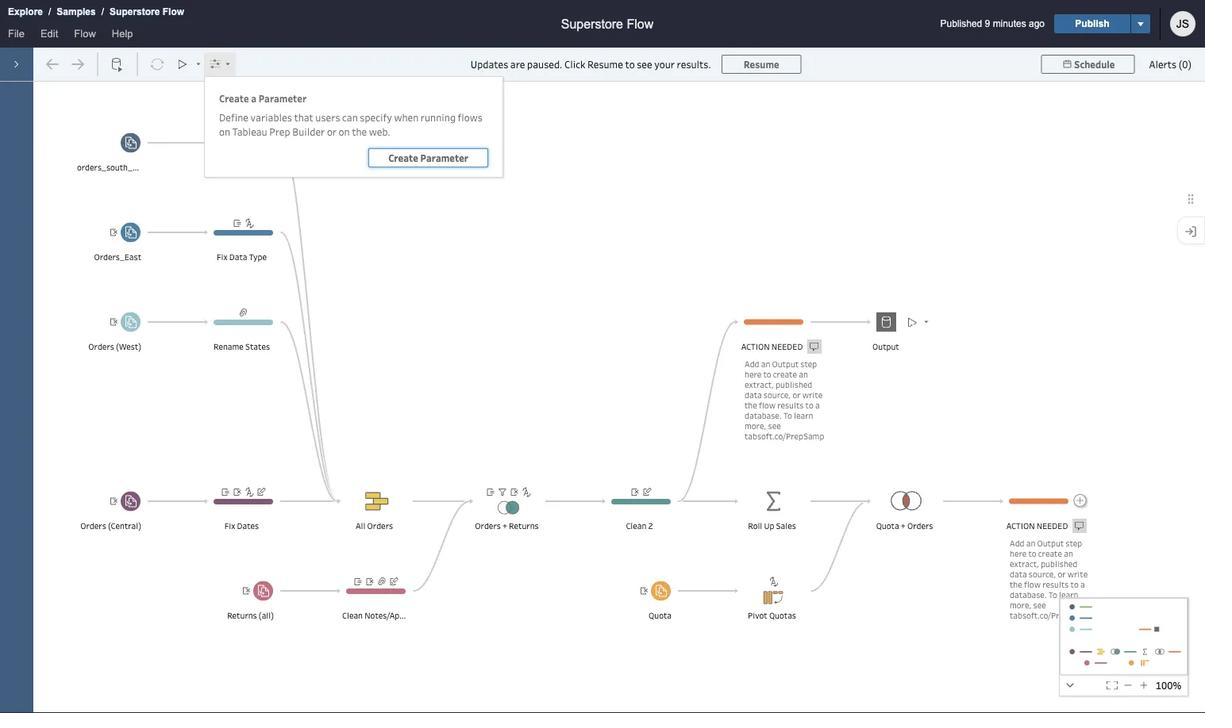 Task type: locate. For each thing, give the bounding box(es) containing it.
tableau
[[232, 125, 267, 138]]

quota
[[876, 521, 899, 532], [649, 611, 672, 622]]

1 horizontal spatial source,
[[1029, 569, 1056, 580]]

1 horizontal spatial tabsoft.co/prepsamp
[[1010, 610, 1090, 621]]

1 vertical spatial add
[[1010, 538, 1025, 549]]

0 horizontal spatial /
[[48, 6, 51, 17]]

0 horizontal spatial tabsoft.co/prepsamp
[[745, 431, 824, 442]]

1 vertical spatial or
[[793, 389, 801, 401]]

/ right samples
[[101, 6, 104, 17]]

0 horizontal spatial on
[[219, 125, 230, 138]]

1 vertical spatial create
[[388, 152, 418, 164]]

specify
[[360, 111, 392, 124]]

(central)
[[108, 521, 141, 532]]

needed
[[772, 341, 803, 353], [1037, 521, 1068, 532]]

0 horizontal spatial more,
[[745, 420, 767, 432]]

0 vertical spatial add an output step here to create an extract, published data source, or write the flow results to a database. to learn more, see tabsoft.co/prepsamp
[[745, 358, 824, 442]]

flow down the samples link
[[74, 27, 96, 39]]

0 horizontal spatial output
[[772, 358, 799, 370]]

fix left dates
[[225, 521, 235, 532]]

1 horizontal spatial step
[[1066, 538, 1082, 549]]

1 horizontal spatial here
[[1010, 548, 1027, 559]]

1 vertical spatial results
[[1043, 579, 1069, 590]]

0 vertical spatial a
[[251, 92, 257, 105]]

orders for orders (west)
[[88, 341, 114, 353]]

1 vertical spatial output
[[772, 358, 799, 370]]

1 horizontal spatial action needed
[[1006, 521, 1068, 532]]

0 horizontal spatial action needed
[[741, 341, 803, 353]]

flow button
[[66, 24, 104, 48]]

1 vertical spatial clean
[[342, 611, 363, 622]]

see
[[637, 58, 652, 71], [768, 420, 781, 432], [1033, 600, 1046, 611]]

0 vertical spatial step
[[801, 358, 817, 370]]

orders (central)
[[80, 521, 141, 532]]

or
[[327, 125, 337, 138], [793, 389, 801, 401], [1058, 569, 1066, 580]]

1 / from the left
[[48, 6, 51, 17]]

parameter inside create a parameter define variables that users can specify when running flows on tableau prep builder or on the web.
[[259, 92, 307, 105]]

0 vertical spatial source,
[[764, 389, 791, 401]]

1 vertical spatial flow
[[1024, 579, 1041, 590]]

results
[[777, 400, 804, 411], [1043, 579, 1069, 590]]

2 + from the left
[[901, 521, 906, 532]]

1 vertical spatial the
[[745, 400, 757, 411]]

1 horizontal spatial the
[[745, 400, 757, 411]]

prep
[[269, 125, 290, 138]]

orders for orders (central)
[[80, 521, 106, 532]]

create
[[219, 92, 249, 105], [388, 152, 418, 164]]

all orders
[[356, 521, 393, 532]]

0 vertical spatial or
[[327, 125, 337, 138]]

1 + from the left
[[503, 521, 507, 532]]

1 horizontal spatial returns
[[509, 521, 539, 532]]

edit
[[40, 27, 58, 39]]

fix left data
[[217, 252, 228, 263]]

updates are paused. click resume to see your results.
[[471, 58, 711, 71]]

0 horizontal spatial or
[[327, 125, 337, 138]]

0 horizontal spatial needed
[[772, 341, 803, 353]]

(west)
[[116, 341, 141, 353]]

clean
[[626, 521, 647, 532], [342, 611, 363, 622]]

or inside create a parameter define variables that users can specify when running flows on tableau prep builder or on the web.
[[327, 125, 337, 138]]

0 vertical spatial quota
[[876, 521, 899, 532]]

source,
[[764, 389, 791, 401], [1029, 569, 1056, 580]]

0 vertical spatial fix
[[217, 252, 228, 263]]

quota + orders
[[876, 521, 933, 532]]

fix for fix data type
[[217, 252, 228, 263]]

database.
[[745, 410, 782, 421], [1010, 589, 1047, 601]]

js
[[1176, 17, 1189, 30]]

flows
[[458, 111, 483, 124]]

orders
[[88, 341, 114, 353], [80, 521, 106, 532], [367, 521, 393, 532], [475, 521, 501, 532], [907, 521, 933, 532]]

1 vertical spatial step
[[1066, 538, 1082, 549]]

0 horizontal spatial database.
[[745, 410, 782, 421]]

0 vertical spatial here
[[745, 369, 762, 380]]

0 horizontal spatial here
[[745, 369, 762, 380]]

1 horizontal spatial output
[[873, 341, 899, 353]]

add an output step here to create an extract, published data source, or write the flow results to a database. to learn more, see tabsoft.co/prepsamp
[[745, 358, 824, 442], [1010, 538, 1090, 621]]

0 vertical spatial database.
[[745, 410, 782, 421]]

minutes
[[993, 18, 1026, 29]]

0 horizontal spatial add an output step here to create an extract, published data source, or write the flow results to a database. to learn more, see tabsoft.co/prepsamp
[[745, 358, 824, 442]]

action
[[741, 341, 770, 353], [1006, 521, 1035, 532]]

notes/approver
[[365, 611, 424, 622]]

builder
[[292, 125, 325, 138]]

fix
[[217, 252, 228, 263], [225, 521, 235, 532]]

parameter down running
[[420, 152, 468, 164]]

action needed
[[741, 341, 803, 353], [1006, 521, 1068, 532]]

clean left notes/approver
[[342, 611, 363, 622]]

0 vertical spatial tabsoft.co/prepsamp
[[745, 431, 824, 442]]

0 vertical spatial to
[[784, 410, 792, 421]]

extract,
[[745, 379, 774, 390], [1010, 559, 1039, 570]]

0 horizontal spatial source,
[[764, 389, 791, 401]]

1 vertical spatial tabsoft.co/prepsamp
[[1010, 610, 1090, 621]]

1 horizontal spatial parameter
[[420, 152, 468, 164]]

1 horizontal spatial more,
[[1010, 600, 1032, 611]]

0 vertical spatial action
[[741, 341, 770, 353]]

0 vertical spatial add
[[745, 358, 759, 370]]

flow up updates are paused. click resume to see your results.
[[627, 17, 654, 31]]

1 horizontal spatial or
[[793, 389, 801, 401]]

1 horizontal spatial /
[[101, 6, 104, 17]]

create
[[773, 369, 797, 380], [1038, 548, 1062, 559]]

parameter
[[259, 92, 307, 105], [420, 152, 468, 164]]

1 vertical spatial create
[[1038, 548, 1062, 559]]

0 horizontal spatial the
[[352, 125, 367, 138]]

parameter up 'variables'
[[259, 92, 307, 105]]

on down 'define'
[[219, 125, 230, 138]]

file
[[8, 27, 25, 39]]

samples
[[57, 6, 96, 17]]

0 horizontal spatial see
[[637, 58, 652, 71]]

superstore up help
[[110, 6, 160, 17]]

1 vertical spatial see
[[768, 420, 781, 432]]

step
[[801, 358, 817, 370], [1066, 538, 1082, 549]]

published 9 minutes ago
[[940, 18, 1045, 29]]

a inside create a parameter define variables that users can specify when running flows on tableau prep builder or on the web.
[[251, 92, 257, 105]]

1 horizontal spatial superstore
[[561, 17, 623, 31]]

0 vertical spatial more,
[[745, 420, 767, 432]]

fix data type
[[217, 252, 267, 263]]

0 horizontal spatial extract,
[[745, 379, 774, 390]]

on down can
[[339, 125, 350, 138]]

1 horizontal spatial action
[[1006, 521, 1035, 532]]

1 vertical spatial source,
[[1029, 569, 1056, 580]]

explore / samples / superstore flow
[[8, 6, 184, 17]]

to
[[784, 410, 792, 421], [1049, 589, 1057, 601]]

returns (all)
[[227, 611, 274, 622]]

/ up edit
[[48, 6, 51, 17]]

a
[[251, 92, 257, 105], [815, 400, 820, 411], [1080, 579, 1085, 590]]

1 on from the left
[[219, 125, 230, 138]]

parameters dialog
[[205, 77, 503, 187]]

tabsoft.co/prepsamp
[[745, 431, 824, 442], [1010, 610, 1090, 621]]

flow
[[163, 6, 184, 17], [627, 17, 654, 31], [74, 27, 96, 39]]

roll
[[748, 521, 762, 532]]

ago
[[1029, 18, 1045, 29]]

clean for clean 2
[[626, 521, 647, 532]]

create a parameter define variables that users can specify when running flows on tableau prep builder or on the web.
[[219, 92, 483, 138]]

file button
[[0, 24, 33, 48]]

resume
[[588, 58, 623, 71]]

create down the web.
[[388, 152, 418, 164]]

1 horizontal spatial to
[[1049, 589, 1057, 601]]

0 vertical spatial data
[[745, 389, 762, 401]]

returns
[[509, 521, 539, 532], [227, 611, 257, 622]]

more,
[[745, 420, 767, 432], [1010, 600, 1032, 611]]

0 vertical spatial the
[[352, 125, 367, 138]]

2 horizontal spatial the
[[1010, 579, 1022, 590]]

1 vertical spatial fix
[[225, 521, 235, 532]]

learn
[[794, 410, 813, 421], [1059, 589, 1079, 601]]

rename
[[214, 341, 244, 353]]

1 vertical spatial to
[[1049, 589, 1057, 601]]

0 horizontal spatial write
[[802, 389, 823, 401]]

published
[[940, 18, 982, 29]]

0 horizontal spatial flow
[[759, 400, 776, 411]]

clean left 2
[[626, 521, 647, 532]]

1 vertical spatial parameter
[[420, 152, 468, 164]]

1 horizontal spatial results
[[1043, 579, 1069, 590]]

alerts (0)
[[1149, 58, 1192, 71]]

running
[[421, 111, 456, 124]]

here
[[745, 369, 762, 380], [1010, 548, 1027, 559]]

1 vertical spatial more,
[[1010, 600, 1032, 611]]

1 horizontal spatial quota
[[876, 521, 899, 532]]

+
[[503, 521, 507, 532], [901, 521, 906, 532]]

create up 'define'
[[219, 92, 249, 105]]

published
[[776, 379, 812, 390], [1041, 559, 1078, 570]]

1 vertical spatial add an output step here to create an extract, published data source, or write the flow results to a database. to learn more, see tabsoft.co/prepsamp
[[1010, 538, 1090, 621]]

1 vertical spatial quota
[[649, 611, 672, 622]]

output
[[873, 341, 899, 353], [772, 358, 799, 370], [1037, 538, 1064, 549]]

create for create parameter
[[388, 152, 418, 164]]

create inside button
[[388, 152, 418, 164]]

the
[[352, 125, 367, 138], [745, 400, 757, 411], [1010, 579, 1022, 590]]

create inside create a parameter define variables that users can specify when running flows on tableau prep builder or on the web.
[[219, 92, 249, 105]]

2 horizontal spatial flow
[[627, 17, 654, 31]]

redo image
[[66, 52, 90, 76]]

1 horizontal spatial create
[[1038, 548, 1062, 559]]

1 vertical spatial database.
[[1010, 589, 1047, 601]]

roll up sales
[[748, 521, 796, 532]]

0 horizontal spatial +
[[503, 521, 507, 532]]

add
[[745, 358, 759, 370], [1010, 538, 1025, 549]]

0 horizontal spatial a
[[251, 92, 257, 105]]

flow up no refreshes available image in the top left of the page
[[163, 6, 184, 17]]

1 horizontal spatial create
[[388, 152, 418, 164]]

1 horizontal spatial clean
[[626, 521, 647, 532]]

superstore up updates are paused. click resume to see your results.
[[561, 17, 623, 31]]

2 horizontal spatial output
[[1037, 538, 1064, 549]]

/
[[48, 6, 51, 17], [101, 6, 104, 17]]

clean notes/approver
[[342, 611, 424, 622]]

paused.
[[527, 58, 562, 71]]

to
[[625, 58, 635, 71], [763, 369, 771, 380], [805, 400, 814, 411], [1028, 548, 1037, 559], [1071, 579, 1079, 590]]

flow
[[759, 400, 776, 411], [1024, 579, 1041, 590]]

0 vertical spatial published
[[776, 379, 812, 390]]

superstore
[[110, 6, 160, 17], [561, 17, 623, 31]]

2 vertical spatial or
[[1058, 569, 1066, 580]]



Task type: describe. For each thing, give the bounding box(es) containing it.
1 vertical spatial returns
[[227, 611, 257, 622]]

clean 2
[[626, 521, 653, 532]]

1 vertical spatial action
[[1006, 521, 1035, 532]]

1 vertical spatial data
[[1010, 569, 1027, 580]]

0 horizontal spatial published
[[776, 379, 812, 390]]

1 vertical spatial a
[[815, 400, 820, 411]]

0 vertical spatial needed
[[772, 341, 803, 353]]

1 horizontal spatial see
[[768, 420, 781, 432]]

2 on from the left
[[339, 125, 350, 138]]

js button
[[1170, 11, 1196, 37]]

schedule
[[1074, 58, 1115, 71]]

0 vertical spatial output
[[873, 341, 899, 353]]

0 horizontal spatial step
[[801, 358, 817, 370]]

sales
[[776, 521, 796, 532]]

users
[[315, 111, 340, 124]]

click
[[564, 58, 585, 71]]

are
[[510, 58, 525, 71]]

2 vertical spatial a
[[1080, 579, 1085, 590]]

superstore flow link
[[109, 4, 185, 20]]

2
[[648, 521, 653, 532]]

publish button
[[1054, 14, 1131, 33]]

0 vertical spatial returns
[[509, 521, 539, 532]]

all
[[356, 521, 366, 532]]

create parameter
[[388, 152, 468, 164]]

1 horizontal spatial database.
[[1010, 589, 1047, 601]]

when
[[394, 111, 419, 124]]

can
[[342, 111, 358, 124]]

edit button
[[33, 24, 66, 48]]

states
[[245, 341, 270, 353]]

that
[[294, 111, 313, 124]]

superstore flow
[[561, 17, 654, 31]]

2 vertical spatial the
[[1010, 579, 1022, 590]]

+ for orders
[[503, 521, 507, 532]]

0 vertical spatial write
[[802, 389, 823, 401]]

1 horizontal spatial flow
[[1024, 579, 1041, 590]]

flow inside popup button
[[74, 27, 96, 39]]

schedule button
[[1041, 55, 1135, 74]]

variables
[[251, 111, 292, 124]]

2 vertical spatial output
[[1037, 538, 1064, 549]]

2 horizontal spatial or
[[1058, 569, 1066, 580]]

0 horizontal spatial add
[[745, 358, 759, 370]]

0 horizontal spatial data
[[745, 389, 762, 401]]

no refreshes available image
[[145, 52, 169, 76]]

orders + returns
[[475, 521, 539, 532]]

orders_south_2015
[[77, 162, 152, 173]]

create for create a parameter define variables that users can specify when running flows on tableau prep builder or on the web.
[[219, 92, 249, 105]]

fix for fix dates
[[225, 521, 235, 532]]

help button
[[104, 24, 141, 48]]

1 vertical spatial action needed
[[1006, 521, 1068, 532]]

pivot
[[748, 611, 768, 622]]

rename states
[[214, 341, 270, 353]]

0 horizontal spatial to
[[784, 410, 792, 421]]

parameter inside button
[[420, 152, 468, 164]]

1 horizontal spatial add an output step here to create an extract, published data source, or write the flow results to a database. to learn more, see tabsoft.co/prepsamp
[[1010, 538, 1090, 621]]

1 horizontal spatial extract,
[[1010, 559, 1039, 570]]

2 horizontal spatial see
[[1033, 600, 1046, 611]]

publish
[[1075, 18, 1110, 29]]

1 horizontal spatial learn
[[1059, 589, 1079, 601]]

pivot quotas
[[748, 611, 796, 622]]

9
[[985, 18, 990, 29]]

define
[[219, 111, 249, 124]]

1 horizontal spatial write
[[1068, 569, 1088, 580]]

0 vertical spatial results
[[777, 400, 804, 411]]

run flow image
[[901, 312, 923, 333]]

orders (west)
[[88, 341, 141, 353]]

explore link
[[7, 4, 44, 20]]

(all)
[[259, 611, 274, 622]]

0 horizontal spatial action
[[741, 341, 770, 353]]

quotas
[[769, 611, 796, 622]]

(0)
[[1179, 58, 1192, 71]]

0 horizontal spatial superstore
[[110, 6, 160, 17]]

explore
[[8, 6, 43, 17]]

quota for quota
[[649, 611, 672, 622]]

data
[[229, 252, 247, 263]]

type
[[249, 252, 267, 263]]

results.
[[677, 58, 711, 71]]

your
[[654, 58, 675, 71]]

the inside create a parameter define variables that users can specify when running flows on tableau prep builder or on the web.
[[352, 125, 367, 138]]

1 horizontal spatial flow
[[163, 6, 184, 17]]

clean for clean notes/approver
[[342, 611, 363, 622]]

1 vertical spatial needed
[[1037, 521, 1068, 532]]

fix dates
[[225, 521, 259, 532]]

2 / from the left
[[101, 6, 104, 17]]

0 vertical spatial learn
[[794, 410, 813, 421]]

web.
[[369, 125, 390, 138]]

0 vertical spatial create
[[773, 369, 797, 380]]

1 vertical spatial here
[[1010, 548, 1027, 559]]

dates
[[237, 521, 259, 532]]

orders for orders + returns
[[475, 521, 501, 532]]

0 vertical spatial see
[[637, 58, 652, 71]]

alerts
[[1149, 58, 1177, 71]]

1 horizontal spatial add
[[1010, 538, 1025, 549]]

orders_east
[[94, 252, 141, 263]]

1 vertical spatial published
[[1041, 559, 1078, 570]]

undo image
[[40, 52, 64, 76]]

samples link
[[56, 4, 97, 20]]

create parameter button
[[369, 148, 488, 168]]

updates
[[471, 58, 508, 71]]

quota for quota + orders
[[876, 521, 899, 532]]

+ for quota
[[901, 521, 906, 532]]

help
[[112, 27, 133, 39]]

up
[[764, 521, 774, 532]]



Task type: vqa. For each thing, say whether or not it's contained in the screenshot.
Define
yes



